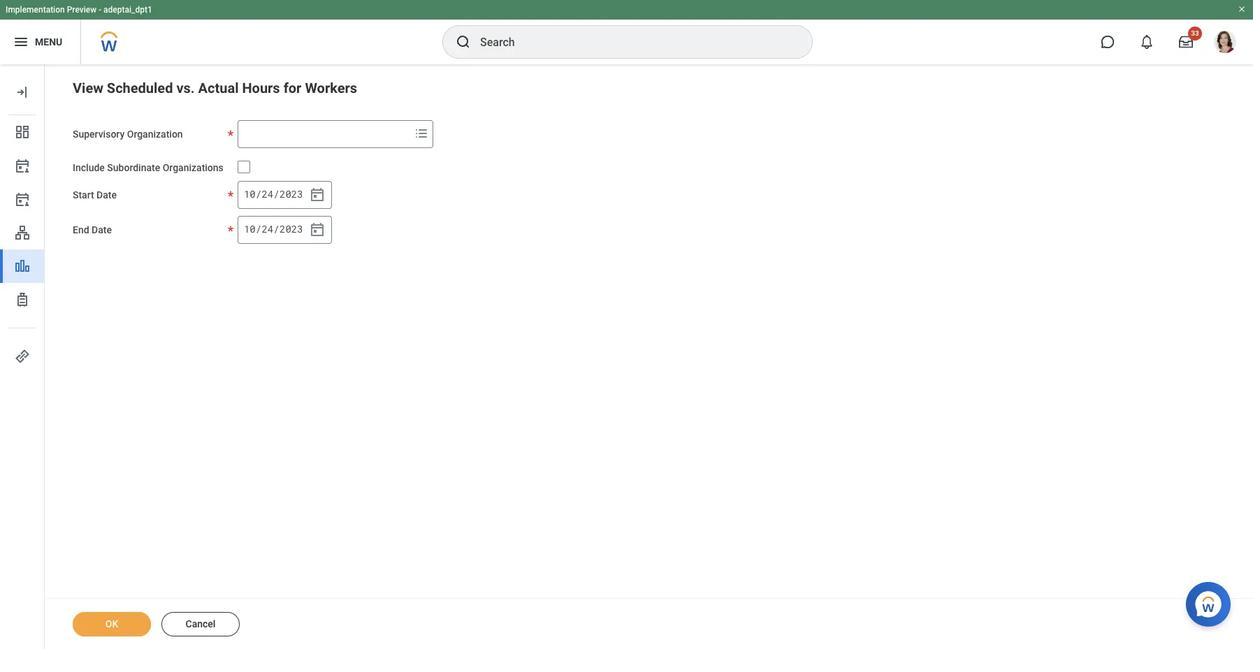 Task type: vqa. For each thing, say whether or not it's contained in the screenshot.
link icon
yes



Task type: locate. For each thing, give the bounding box(es) containing it.
33 button
[[1171, 27, 1202, 57]]

end
[[73, 224, 89, 235]]

10
[[244, 188, 256, 201], [244, 222, 256, 236]]

0 vertical spatial date
[[96, 189, 117, 200]]

2 10 from the top
[[244, 222, 256, 236]]

calendar image down start date group
[[309, 221, 326, 238]]

0 vertical spatial 2023
[[280, 188, 303, 201]]

24 inside start date group
[[262, 188, 273, 201]]

start date
[[73, 189, 117, 200]]

2023 for start date
[[280, 188, 303, 201]]

dashboard image
[[14, 124, 31, 140]]

0 vertical spatial 24
[[262, 188, 273, 201]]

date right start
[[96, 189, 117, 200]]

menu banner
[[0, 0, 1253, 64]]

close environment banner image
[[1238, 5, 1246, 13]]

1 10 / 24 / 2023 from the top
[[244, 188, 303, 201]]

10 / 24 / 2023 inside start date group
[[244, 188, 303, 201]]

calendar image inside start date group
[[309, 186, 326, 203]]

1 vertical spatial calendar image
[[309, 221, 326, 238]]

link image
[[14, 348, 31, 365]]

1 2023 from the top
[[280, 188, 303, 201]]

2023 inside 'end date' group
[[280, 222, 303, 236]]

ok button
[[73, 612, 151, 637]]

start
[[73, 189, 94, 200]]

24
[[262, 188, 273, 201], [262, 222, 273, 236]]

calendar image for end date
[[309, 221, 326, 238]]

10 / 24 / 2023 for end date
[[244, 222, 303, 236]]

1 vertical spatial 10
[[244, 222, 256, 236]]

menu
[[35, 36, 62, 47]]

10 / 24 / 2023 inside 'end date' group
[[244, 222, 303, 236]]

24 up 'end date' group
[[262, 188, 273, 201]]

transformation import image
[[14, 84, 31, 101]]

10 inside start date group
[[244, 188, 256, 201]]

implementation preview -   adeptai_dpt1
[[6, 5, 152, 15]]

2 10 / 24 / 2023 from the top
[[244, 222, 303, 236]]

calendar image
[[309, 186, 326, 203], [309, 221, 326, 238]]

date for start date
[[96, 189, 117, 200]]

10 inside 'end date' group
[[244, 222, 256, 236]]

1 calendar image from the top
[[309, 186, 326, 203]]

10 up 'end date' group
[[244, 188, 256, 201]]

1 vertical spatial date
[[92, 224, 112, 235]]

1 vertical spatial 24
[[262, 222, 273, 236]]

0 vertical spatial 10 / 24 / 2023
[[244, 188, 303, 201]]

0 vertical spatial 10
[[244, 188, 256, 201]]

2023 inside start date group
[[280, 188, 303, 201]]

2023 down start date group
[[280, 222, 303, 236]]

10 / 24 / 2023
[[244, 188, 303, 201], [244, 222, 303, 236]]

start date group
[[238, 181, 332, 209]]

10 / 24 / 2023 for start date
[[244, 188, 303, 201]]

supervisory
[[73, 129, 125, 140]]

10 for start date
[[244, 188, 256, 201]]

10 down start date group
[[244, 222, 256, 236]]

2 2023 from the top
[[280, 222, 303, 236]]

1 10 from the top
[[244, 188, 256, 201]]

10 / 24 / 2023 down start date group
[[244, 222, 303, 236]]

1 vertical spatial 10 / 24 / 2023
[[244, 222, 303, 236]]

date right end
[[92, 224, 112, 235]]

navigation pane region
[[0, 64, 45, 649]]

date for end date
[[92, 224, 112, 235]]

calendar image up 'end date' group
[[309, 186, 326, 203]]

inbox large image
[[1179, 35, 1193, 49]]

2023
[[280, 188, 303, 201], [280, 222, 303, 236]]

1 vertical spatial 2023
[[280, 222, 303, 236]]

2 24 from the top
[[262, 222, 273, 236]]

ok
[[105, 618, 118, 630]]

adeptai_dpt1
[[103, 5, 152, 15]]

10 / 24 / 2023 up 'end date' group
[[244, 188, 303, 201]]

2023 for end date
[[280, 222, 303, 236]]

2 calendar image from the top
[[309, 221, 326, 238]]

-
[[99, 5, 101, 15]]

1 24 from the top
[[262, 188, 273, 201]]

0 vertical spatial calendar image
[[309, 186, 326, 203]]

for
[[283, 80, 301, 96]]

/
[[256, 188, 262, 201], [273, 188, 279, 201], [256, 222, 262, 236], [273, 222, 279, 236]]

33
[[1191, 29, 1199, 37]]

notifications large image
[[1140, 35, 1154, 49]]

24 inside 'end date' group
[[262, 222, 273, 236]]

calendar image inside 'end date' group
[[309, 221, 326, 238]]

24 down start date group
[[262, 222, 273, 236]]

preview
[[67, 5, 97, 15]]

24 for start date
[[262, 188, 273, 201]]

view
[[73, 80, 103, 96]]

2023 up 'end date' group
[[280, 188, 303, 201]]

date
[[96, 189, 117, 200], [92, 224, 112, 235]]

implementation
[[6, 5, 65, 15]]

include subordinate organizations
[[73, 162, 224, 173]]

24 for end date
[[262, 222, 273, 236]]

include
[[73, 162, 105, 173]]



Task type: describe. For each thing, give the bounding box(es) containing it.
profile logan mcneil image
[[1214, 31, 1236, 56]]

actual
[[198, 80, 239, 96]]

search image
[[455, 34, 472, 50]]

justify image
[[13, 34, 29, 50]]

end date
[[73, 224, 112, 235]]

menu button
[[0, 20, 81, 64]]

view team image
[[14, 224, 31, 241]]

Supervisory Organization field
[[238, 122, 410, 147]]

hours
[[242, 80, 280, 96]]

Search Workday  search field
[[480, 27, 783, 57]]

task timeoff image
[[14, 291, 31, 308]]

calendar image for start date
[[309, 186, 326, 203]]

end date group
[[238, 216, 332, 244]]

cancel button
[[161, 612, 240, 637]]

calendar user solid image
[[14, 191, 31, 208]]

calendar user solid image
[[14, 157, 31, 174]]

10 for end date
[[244, 222, 256, 236]]

subordinate
[[107, 162, 160, 173]]

supervisory organization
[[73, 129, 183, 140]]

view scheduled vs. actual hours for workers
[[73, 80, 357, 96]]

workers
[[305, 80, 357, 96]]

vs.
[[176, 80, 195, 96]]

cancel
[[186, 618, 216, 630]]

chart image
[[14, 258, 31, 275]]

scheduled
[[107, 80, 173, 96]]

organization
[[127, 129, 183, 140]]

organizations
[[163, 162, 224, 173]]

prompts image
[[413, 125, 430, 142]]



